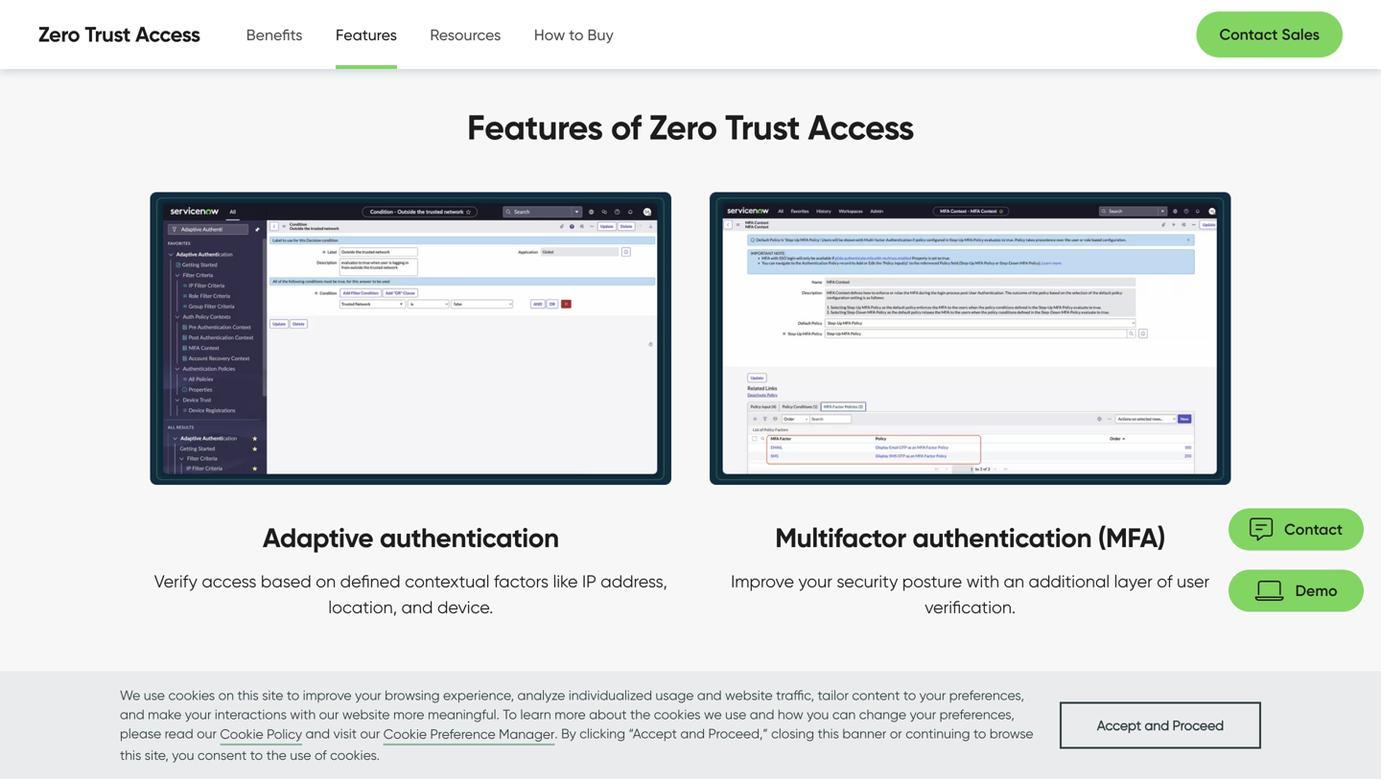 Task type: vqa. For each thing, say whether or not it's contained in the screenshot.
this to the middle
yes



Task type: locate. For each thing, give the bounding box(es) containing it.
to right site
[[287, 688, 300, 704]]

preference
[[430, 727, 496, 743]]

1 horizontal spatial the
[[630, 707, 651, 723]]

"accept
[[629, 726, 677, 742]]

1 horizontal spatial use
[[290, 748, 311, 764]]

preferences,
[[949, 688, 1024, 704], [940, 707, 1015, 723]]

analyze
[[518, 688, 565, 704]]

consent
[[198, 748, 247, 764]]

this
[[237, 688, 259, 704], [818, 726, 839, 742], [120, 748, 141, 764]]

our down improve
[[319, 707, 339, 723]]

1 vertical spatial the
[[266, 748, 287, 764]]

1 vertical spatial website
[[342, 707, 390, 723]]

cookie preference manager link
[[383, 725, 555, 746]]

closing
[[771, 726, 814, 742]]

we use cookies on this site to improve your browsing experience, analyze individualized usage and website traffic, tailor content to your preferences, and make your interactions with our website more meaningful. to learn more about the cookies we use and how you can change your preferences, please read our
[[120, 688, 1024, 742]]

banner
[[843, 726, 887, 742]]

our right visit
[[360, 726, 380, 742]]

cookies
[[168, 688, 215, 704], [654, 707, 701, 723]]

use left of
[[290, 748, 311, 764]]

this down please
[[120, 748, 141, 764]]

cookie down interactions
[[220, 727, 263, 743]]

by
[[561, 726, 576, 742]]

can
[[832, 707, 856, 723]]

0 vertical spatial the
[[630, 707, 651, 723]]

we
[[120, 688, 140, 704]]

1 cookie from the left
[[220, 727, 263, 743]]

1 horizontal spatial cookies
[[654, 707, 701, 723]]

1 horizontal spatial our
[[319, 707, 339, 723]]

this up interactions
[[237, 688, 259, 704]]

experience,
[[443, 688, 514, 704]]

browse
[[990, 726, 1034, 742]]

manager
[[499, 727, 555, 743]]

2 horizontal spatial use
[[725, 707, 747, 723]]

your
[[355, 688, 381, 704], [920, 688, 946, 704], [185, 707, 211, 723], [910, 707, 936, 723]]

more up by
[[555, 707, 586, 723]]

1 vertical spatial preferences,
[[940, 707, 1015, 723]]

you down read
[[172, 748, 194, 764]]

website
[[725, 688, 773, 704], [342, 707, 390, 723]]

.
[[555, 726, 558, 742]]

0 vertical spatial website
[[725, 688, 773, 704]]

0 vertical spatial use
[[144, 688, 165, 704]]

1 horizontal spatial this
[[237, 688, 259, 704]]

please
[[120, 726, 161, 742]]

usage
[[656, 688, 694, 704]]

the down policy
[[266, 748, 287, 764]]

or
[[890, 726, 902, 742]]

the
[[630, 707, 651, 723], [266, 748, 287, 764]]

make
[[148, 707, 182, 723]]

clicking
[[580, 726, 625, 742]]

more down browsing at the left bottom
[[393, 707, 424, 723]]

2 vertical spatial this
[[120, 748, 141, 764]]

interactions
[[215, 707, 287, 723]]

1 horizontal spatial website
[[725, 688, 773, 704]]

1 vertical spatial cookies
[[654, 707, 701, 723]]

site
[[262, 688, 283, 704]]

accept and proceed
[[1097, 718, 1224, 734]]

you
[[807, 707, 829, 723], [172, 748, 194, 764]]

0 vertical spatial cookies
[[168, 688, 215, 704]]

website up visit
[[342, 707, 390, 723]]

you down tailor
[[807, 707, 829, 723]]

0 vertical spatial you
[[807, 707, 829, 723]]

use
[[144, 688, 165, 704], [725, 707, 747, 723], [290, 748, 311, 764]]

0 horizontal spatial the
[[266, 748, 287, 764]]

more
[[393, 707, 424, 723], [555, 707, 586, 723]]

0 horizontal spatial website
[[342, 707, 390, 723]]

cookies up make
[[168, 688, 215, 704]]

and inside . by clicking "accept and proceed," closing this banner or continuing to browse this site, you consent to the use of cookies.
[[680, 726, 705, 742]]

use up make
[[144, 688, 165, 704]]

to down 'cookie policy' link
[[250, 748, 263, 764]]

0 vertical spatial this
[[237, 688, 259, 704]]

1 vertical spatial use
[[725, 707, 747, 723]]

to
[[287, 688, 300, 704], [903, 688, 916, 704], [974, 726, 986, 742], [250, 748, 263, 764]]

accept
[[1097, 718, 1142, 734]]

1 horizontal spatial more
[[555, 707, 586, 723]]

this down can
[[818, 726, 839, 742]]

learn
[[520, 707, 551, 723]]

content
[[852, 688, 900, 704]]

1 vertical spatial you
[[172, 748, 194, 764]]

cookies down usage
[[654, 707, 701, 723]]

you inside . by clicking "accept and proceed," closing this banner or continuing to browse this site, you consent to the use of cookies.
[[172, 748, 194, 764]]

our up consent
[[197, 726, 217, 742]]

2 vertical spatial use
[[290, 748, 311, 764]]

cookies.
[[330, 748, 380, 764]]

0 horizontal spatial you
[[172, 748, 194, 764]]

0 horizontal spatial cookie
[[220, 727, 263, 743]]

cookie
[[220, 727, 263, 743], [383, 727, 427, 743]]

accept and proceed button
[[1060, 702, 1261, 749]]

the inside we use cookies on this site to improve your browsing experience, analyze individualized usage and website traffic, tailor content to your preferences, and make your interactions with our website more meaningful. to learn more about the cookies we use and how you can change your preferences, please read our
[[630, 707, 651, 723]]

use up proceed,"
[[725, 707, 747, 723]]

2 horizontal spatial our
[[360, 726, 380, 742]]

1 vertical spatial this
[[818, 726, 839, 742]]

. by clicking "accept and proceed," closing this banner or continuing to browse this site, you consent to the use of cookies.
[[120, 726, 1034, 764]]

browsing
[[385, 688, 440, 704]]

use inside . by clicking "accept and proceed," closing this banner or continuing to browse this site, you consent to the use of cookies.
[[290, 748, 311, 764]]

1 horizontal spatial you
[[807, 707, 829, 723]]

and inside button
[[1145, 718, 1169, 734]]

cookie down browsing at the left bottom
[[383, 727, 427, 743]]

the up the "accept
[[630, 707, 651, 723]]

policy
[[267, 727, 302, 743]]

2 more from the left
[[555, 707, 586, 723]]

website up proceed,"
[[725, 688, 773, 704]]

and
[[697, 688, 722, 704], [120, 707, 144, 723], [750, 707, 774, 723], [1145, 718, 1169, 734], [305, 726, 330, 742], [680, 726, 705, 742]]

individualized
[[569, 688, 652, 704]]

1 horizontal spatial cookie
[[383, 727, 427, 743]]

to left the browse
[[974, 726, 986, 742]]

our
[[319, 707, 339, 723], [197, 726, 217, 742], [360, 726, 380, 742]]

0 horizontal spatial more
[[393, 707, 424, 723]]



Task type: describe. For each thing, give the bounding box(es) containing it.
read
[[165, 726, 193, 742]]

meaningful.
[[428, 707, 500, 723]]

to up the change
[[903, 688, 916, 704]]

you inside we use cookies on this site to improve your browsing experience, analyze individualized usage and website traffic, tailor content to your preferences, and make your interactions with our website more meaningful. to learn more about the cookies we use and how you can change your preferences, please read our
[[807, 707, 829, 723]]

0 vertical spatial preferences,
[[949, 688, 1024, 704]]

continuing
[[906, 726, 970, 742]]

2 cookie from the left
[[383, 727, 427, 743]]

about
[[589, 707, 627, 723]]

proceed
[[1173, 718, 1224, 734]]

visit
[[333, 726, 357, 742]]

2 horizontal spatial this
[[818, 726, 839, 742]]

site,
[[145, 748, 169, 764]]

our inside cookie policy and visit our cookie preference manager
[[360, 726, 380, 742]]

change
[[859, 707, 907, 723]]

cookie policy link
[[220, 725, 302, 746]]

to
[[503, 707, 517, 723]]

tailor
[[818, 688, 849, 704]]

and inside cookie policy and visit our cookie preference manager
[[305, 726, 330, 742]]

improve
[[303, 688, 352, 704]]

1 more from the left
[[393, 707, 424, 723]]

the inside . by clicking "accept and proceed," closing this banner or continuing to browse this site, you consent to the use of cookies.
[[266, 748, 287, 764]]

0 horizontal spatial cookies
[[168, 688, 215, 704]]

traffic,
[[776, 688, 814, 704]]

cookie policy and visit our cookie preference manager
[[220, 726, 555, 743]]

with
[[290, 707, 316, 723]]

this inside we use cookies on this site to improve your browsing experience, analyze individualized usage and website traffic, tailor content to your preferences, and make your interactions with our website more meaningful. to learn more about the cookies we use and how you can change your preferences, please read our
[[237, 688, 259, 704]]

on
[[218, 688, 234, 704]]

we
[[704, 707, 722, 723]]

of
[[315, 748, 327, 764]]

how
[[778, 707, 804, 723]]

proceed,"
[[708, 726, 768, 742]]

0 horizontal spatial use
[[144, 688, 165, 704]]

0 horizontal spatial our
[[197, 726, 217, 742]]

0 horizontal spatial this
[[120, 748, 141, 764]]



